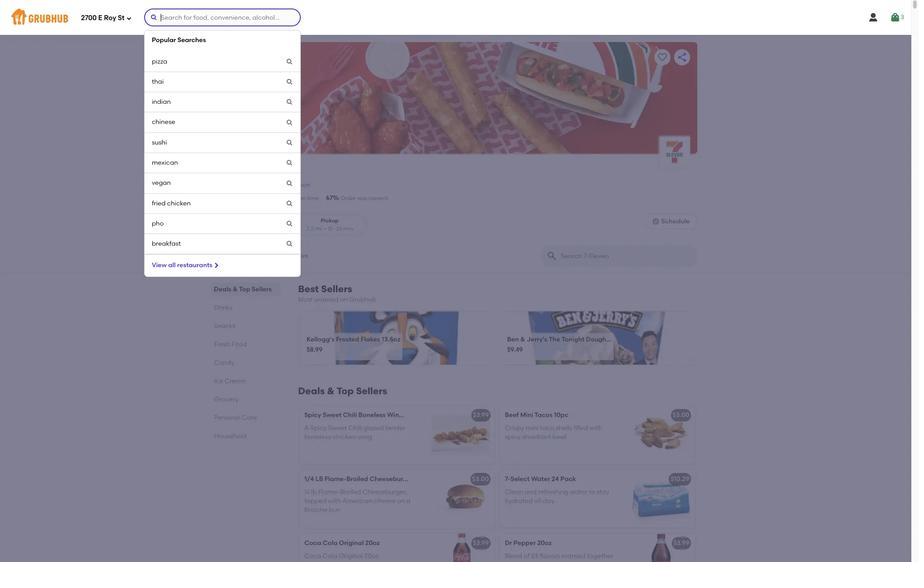 Task type: vqa. For each thing, say whether or not it's contained in the screenshot.
Just
no



Task type: describe. For each thing, give the bounding box(es) containing it.
2 coca cola original 20oz from the top
[[305, 552, 379, 560]]

2 coca from the top
[[305, 552, 321, 560]]

3.5
[[223, 194, 232, 202]]

$3.99 for beef
[[473, 412, 489, 419]]

best sellers most ordered on grubhub
[[298, 283, 377, 304]]

magnifying glass icon image
[[547, 251, 558, 262]]

e
[[98, 14, 102, 22]]

svg image inside schedule button
[[653, 218, 660, 225]]

form
[[513, 562, 527, 562]]

63
[[251, 194, 258, 202]]

to inside blend of 23 flavors married together to form a pefectly refreshing soda.
[[505, 562, 511, 562]]

day.
[[543, 497, 556, 505]]

delivery
[[266, 195, 286, 202]]

dough...
[[586, 336, 612, 343]]

filled
[[574, 424, 588, 432]]

thai
[[152, 78, 164, 85]]

7-eleven logo image
[[659, 136, 691, 167]]

1/4 lb flame-broiled cheeseburger
[[305, 476, 414, 483]]

deals & top sellers tab
[[214, 285, 277, 294]]

of
[[524, 552, 530, 560]]

clean
[[505, 488, 523, 496]]

spicy sweet chili boneless wings 8 count
[[305, 412, 431, 419]]

best
[[298, 283, 319, 295]]

grubhub
[[349, 296, 377, 304]]

23
[[531, 552, 539, 560]]

crispy
[[505, 424, 524, 432]]

ice
[[214, 378, 223, 385]]

0 vertical spatial sweet
[[323, 412, 342, 419]]

dr pepper 20oz
[[505, 540, 552, 547]]

crispy mini taco shells filled with spicy shredded beef.
[[505, 424, 603, 441]]

pepper
[[514, 540, 536, 547]]

fresh
[[214, 341, 230, 348]]

clean and refreshing water to stay hydrated all day.
[[505, 488, 610, 505]]

$9.49
[[507, 346, 523, 354]]

deals inside tab
[[214, 286, 231, 293]]

ben
[[507, 336, 519, 343]]

7- for select
[[505, 476, 511, 483]]

popular searches
[[152, 36, 206, 44]]

1 vertical spatial top
[[337, 386, 354, 397]]

tacos
[[535, 412, 553, 419]]

on inside best sellers most ordered on grubhub
[[340, 296, 348, 304]]

flame- for lb
[[325, 476, 347, 483]]

save this restaurant button
[[655, 49, 671, 65]]

0 vertical spatial chili
[[343, 412, 357, 419]]

1 list box from the left
[[0, 30, 918, 562]]

•
[[324, 226, 326, 232]]

67
[[326, 194, 333, 202]]

sushi
[[152, 139, 167, 146]]

0 vertical spatial spicy
[[305, 412, 321, 419]]

svg image for vegan
[[286, 180, 293, 187]]

option group containing pickup 2.2 mi • 15–25 min
[[214, 214, 368, 236]]

refreshing inside blend of 23 flavors married together to form a pefectly refreshing soda.
[[560, 562, 591, 562]]

$10.29
[[671, 476, 690, 483]]

dr
[[505, 540, 512, 547]]

beef mini tacos 10pc
[[505, 412, 569, 419]]

wing
[[358, 433, 372, 441]]

jerry's
[[527, 336, 548, 343]]

delivery was on time
[[266, 195, 319, 202]]

wings
[[387, 412, 406, 419]]

pho
[[152, 220, 164, 227]]

chicken inside main navigation navigation
[[167, 200, 191, 207]]

0 vertical spatial on
[[299, 195, 306, 202]]

fried
[[152, 200, 166, 207]]

water
[[570, 488, 588, 496]]

main navigation navigation
[[0, 0, 918, 562]]

kellogg's frosted flakes 13.5oz $8.99
[[307, 336, 400, 354]]

svg image down "categories"
[[213, 262, 220, 269]]

svg image for pho
[[286, 220, 293, 228]]

1 horizontal spatial deals
[[298, 386, 325, 397]]

a
[[305, 424, 309, 432]]

drinks tab
[[214, 303, 277, 313]]

3 button
[[890, 9, 905, 26]]

0 vertical spatial original
[[339, 540, 364, 547]]

shredded
[[522, 433, 551, 441]]

top inside tab
[[239, 286, 250, 293]]

pefectly
[[534, 562, 559, 562]]

0 vertical spatial cola
[[323, 540, 338, 547]]

searches
[[178, 36, 206, 44]]

lb
[[311, 488, 317, 496]]

beef.
[[553, 433, 568, 441]]

8
[[408, 412, 412, 419]]

refreshing inside clean and refreshing water to stay hydrated all day.
[[538, 488, 569, 496]]

2 horizontal spatial sellers
[[356, 386, 387, 397]]

about
[[256, 252, 275, 260]]

candy
[[214, 359, 234, 367]]

care
[[242, 414, 257, 422]]

1 vertical spatial deals & top sellers
[[298, 386, 387, 397]]

1 vertical spatial original
[[339, 552, 363, 560]]

svg image for breakfast
[[286, 241, 293, 248]]

correct
[[369, 195, 388, 202]]

pizza
[[152, 58, 167, 65]]

categories button
[[214, 240, 249, 272]]

1/4
[[305, 476, 314, 483]]

2.2
[[307, 226, 314, 232]]

water
[[531, 476, 550, 483]]

mi
[[316, 226, 322, 232]]

$8.99
[[307, 346, 323, 354]]

7-select water 24 pack
[[505, 476, 576, 483]]

a spicy sweet chili glazed tender boneless chicken wing
[[305, 424, 405, 441]]

household tab
[[214, 432, 277, 441]]

to inside clean and refreshing water to stay hydrated all day.
[[589, 488, 596, 496]]

broiled for cheeseburger
[[347, 476, 368, 483]]

ordered
[[314, 296, 339, 304]]

beef mini tacos 10pc image
[[628, 406, 695, 464]]

about button
[[256, 240, 276, 272]]

boneless
[[359, 412, 386, 419]]

star icon image
[[214, 194, 223, 203]]

topped
[[305, 497, 327, 505]]

ice cream tab
[[214, 377, 277, 386]]

fresh food tab
[[214, 340, 277, 349]]

kellogg's
[[307, 336, 335, 343]]

schedule button
[[645, 214, 698, 230]]

1 vertical spatial cola
[[323, 552, 337, 560]]



Task type: locate. For each thing, give the bounding box(es) containing it.
svg image up 7-eleven switch location
[[286, 139, 293, 146]]

1 horizontal spatial $3.00
[[673, 412, 690, 419]]

2 was from the left
[[357, 195, 368, 202]]

24
[[552, 476, 559, 483]]

with inside "¼ lb flame-broiled cheeseburger, topped with american cheese on a brioche bun"
[[328, 497, 341, 505]]

13.5oz
[[382, 336, 400, 343]]

on inside "¼ lb flame-broiled cheeseburger, topped with american cheese on a brioche bun"
[[397, 497, 405, 505]]

spicy inside a spicy sweet chili glazed tender boneless chicken wing
[[311, 424, 327, 432]]

save this restaurant image
[[657, 52, 668, 63]]

svg image for 2700 e roy st
[[126, 15, 132, 21]]

1 horizontal spatial all
[[534, 497, 541, 505]]

0 horizontal spatial deals
[[214, 286, 231, 293]]

1/4 lb flame-broiled cheeseburger image
[[427, 470, 494, 528]]

2 horizontal spatial &
[[521, 336, 525, 343]]

0 vertical spatial $3.00
[[673, 412, 690, 419]]

0 vertical spatial broiled
[[347, 476, 368, 483]]

personal care
[[214, 414, 257, 422]]

chili up a spicy sweet chili glazed tender boneless chicken wing on the bottom of the page
[[343, 412, 357, 419]]

$3.99 for dr
[[473, 540, 489, 547]]

1 vertical spatial chili
[[349, 424, 362, 432]]

1 vertical spatial flame-
[[319, 488, 340, 496]]

7-
[[214, 159, 225, 175], [505, 476, 511, 483]]

grocery
[[214, 396, 239, 404]]

1 was from the left
[[288, 195, 298, 202]]

soda.
[[592, 562, 609, 562]]

with right "filled"
[[590, 424, 603, 432]]

hydrated
[[505, 497, 533, 505]]

tonight
[[562, 336, 585, 343]]

frosted
[[336, 336, 359, 343]]

with up bun
[[328, 497, 341, 505]]

drinks
[[214, 304, 233, 312]]

0 vertical spatial refreshing
[[538, 488, 569, 496]]

0 horizontal spatial 7-
[[214, 159, 225, 175]]

fresh food
[[214, 341, 247, 348]]

coca cola original 20oz image
[[427, 534, 494, 562]]

0 vertical spatial coca cola original 20oz
[[305, 540, 380, 547]]

svg image
[[126, 15, 132, 21], [286, 139, 293, 146], [286, 160, 293, 167], [286, 180, 293, 187], [653, 218, 660, 225], [286, 220, 293, 228], [286, 241, 293, 248], [213, 262, 220, 269]]

0 vertical spatial a
[[406, 497, 411, 505]]

& inside 'ben & jerry's the tonight dough... $9.49'
[[521, 336, 525, 343]]

svg image left '2.2'
[[286, 220, 293, 228]]

time
[[307, 195, 319, 202]]

1 vertical spatial $3.00
[[472, 476, 489, 483]]

0 vertical spatial coca
[[305, 540, 321, 547]]

mini
[[521, 412, 533, 419]]

pickup 2.2 mi • 15–25 min
[[307, 218, 353, 232]]

0 vertical spatial all
[[168, 261, 176, 269]]

1 coca cola original 20oz from the top
[[305, 540, 380, 547]]

1 vertical spatial with
[[328, 497, 341, 505]]

top
[[239, 286, 250, 293], [337, 386, 354, 397]]

mexican
[[152, 159, 178, 167]]

0 horizontal spatial deals & top sellers
[[214, 286, 272, 293]]

svg image up reviews
[[286, 241, 293, 248]]

1 horizontal spatial &
[[327, 386, 335, 397]]

0 vertical spatial deals & top sellers
[[214, 286, 272, 293]]

restaurants
[[177, 261, 213, 269]]

0 horizontal spatial all
[[168, 261, 176, 269]]

7- up clean at the bottom
[[505, 476, 511, 483]]

chili inside a spicy sweet chili glazed tender boneless chicken wing
[[349, 424, 362, 432]]

most
[[298, 296, 313, 304]]

top up spicy sweet chili boneless wings 8 count
[[337, 386, 354, 397]]

ice cream
[[214, 378, 246, 385]]

list box
[[0, 30, 918, 562], [144, 30, 301, 277]]

household
[[214, 433, 247, 440]]

on right 'cheese'
[[397, 497, 405, 505]]

candy tab
[[214, 358, 277, 368]]

10pc
[[554, 412, 569, 419]]

0 vertical spatial &
[[233, 286, 238, 293]]

& inside tab
[[233, 286, 238, 293]]

& up spicy sweet chili boneless wings 8 count
[[327, 386, 335, 397]]

0 horizontal spatial $3.00
[[472, 476, 489, 483]]

chinese
[[152, 118, 175, 126]]

cola
[[323, 540, 338, 547], [323, 552, 337, 560]]

option group
[[214, 214, 368, 236]]

1 horizontal spatial sellers
[[321, 283, 352, 295]]

taco
[[540, 424, 554, 432]]

1 vertical spatial deals
[[298, 386, 325, 397]]

to
[[589, 488, 596, 496], [505, 562, 511, 562]]

2 horizontal spatial on
[[397, 497, 405, 505]]

$3.99
[[473, 412, 489, 419], [473, 540, 489, 547], [674, 540, 690, 547]]

spicy
[[505, 433, 521, 441]]

1 horizontal spatial with
[[590, 424, 603, 432]]

7- inside 7-eleven switch location
[[214, 159, 225, 175]]

sellers up drinks tab
[[252, 286, 272, 293]]

svg image right st
[[126, 15, 132, 21]]

view all restaurants
[[152, 261, 213, 269]]

1 coca from the top
[[305, 540, 321, 547]]

a right 'cheese'
[[406, 497, 411, 505]]

snacks tab
[[214, 322, 277, 331]]

beef
[[505, 412, 519, 419]]

switch location button
[[263, 180, 311, 190]]

snacks
[[214, 322, 236, 330]]

svg image up the switch location button
[[286, 160, 293, 167]]

a inside blend of 23 flavors married together to form a pefectly refreshing soda.
[[529, 562, 533, 562]]

broiled inside "¼ lb flame-broiled cheeseburger, topped with american cheese on a brioche bun"
[[340, 488, 361, 496]]

list box inside main navigation navigation
[[144, 30, 301, 277]]

indian
[[152, 98, 171, 106]]

personal care tab
[[214, 413, 277, 423]]

mini
[[526, 424, 539, 432]]

1 vertical spatial chicken
[[333, 433, 356, 441]]

&
[[233, 286, 238, 293], [521, 336, 525, 343], [327, 386, 335, 397]]

0 horizontal spatial with
[[328, 497, 341, 505]]

boneless
[[305, 433, 331, 441]]

chili up wing on the bottom of the page
[[349, 424, 362, 432]]

cheeseburger,
[[363, 488, 407, 496]]

1 horizontal spatial top
[[337, 386, 354, 397]]

1 horizontal spatial 7-
[[505, 476, 511, 483]]

deals up drinks
[[214, 286, 231, 293]]

reviews
[[283, 252, 308, 260]]

on right ordered
[[340, 296, 348, 304]]

cheeseburger
[[370, 476, 414, 483]]

spicy up boneless
[[311, 424, 327, 432]]

0 horizontal spatial chicken
[[167, 200, 191, 207]]

0 vertical spatial flame-
[[325, 476, 347, 483]]

(34)
[[234, 194, 245, 202]]

sellers inside best sellers most ordered on grubhub
[[321, 283, 352, 295]]

chicken inside a spicy sweet chili glazed tender boneless chicken wing
[[333, 433, 356, 441]]

1 vertical spatial &
[[521, 336, 525, 343]]

a down of
[[529, 562, 533, 562]]

1 vertical spatial sweet
[[328, 424, 347, 432]]

1 vertical spatial a
[[529, 562, 533, 562]]

order was correct
[[341, 195, 388, 202]]

to down blend
[[505, 562, 511, 562]]

1 vertical spatial coca cola original 20oz
[[305, 552, 379, 560]]

deals & top sellers up drinks tab
[[214, 286, 272, 293]]

deals & top sellers up spicy sweet chili boneless wings 8 count
[[298, 386, 387, 397]]

0 horizontal spatial sellers
[[252, 286, 272, 293]]

cream
[[225, 378, 246, 385]]

glazed
[[363, 424, 384, 432]]

min
[[343, 226, 353, 232]]

deals & top sellers inside deals & top sellers tab
[[214, 286, 272, 293]]

0 horizontal spatial &
[[233, 286, 238, 293]]

blend of 23 flavors married together to form a pefectly refreshing soda.
[[505, 552, 614, 562]]

spicy sweet chili boneless wings 8 count image
[[427, 406, 494, 464]]

grocery tab
[[214, 395, 277, 404]]

sellers inside tab
[[252, 286, 272, 293]]

all left day.
[[534, 497, 541, 505]]

select
[[511, 476, 530, 483]]

with inside crispy mini taco shells filled with spicy shredded beef.
[[590, 424, 603, 432]]

was right 'order'
[[357, 195, 368, 202]]

0 vertical spatial deals
[[214, 286, 231, 293]]

all
[[168, 261, 176, 269], [534, 497, 541, 505]]

1 horizontal spatial on
[[340, 296, 348, 304]]

was for 67
[[357, 195, 368, 202]]

chicken left wing on the bottom of the page
[[333, 433, 356, 441]]

order
[[341, 195, 356, 202]]

to left stay
[[589, 488, 596, 496]]

sellers
[[321, 283, 352, 295], [252, 286, 272, 293], [356, 386, 387, 397]]

1 vertical spatial coca
[[305, 552, 321, 560]]

reviews button
[[283, 240, 308, 272]]

categories
[[215, 252, 249, 260]]

svg image for mexican
[[286, 160, 293, 167]]

refreshing up day.
[[538, 488, 569, 496]]

the
[[549, 336, 560, 343]]

7- for eleven
[[214, 159, 225, 175]]

was down "location" at the top left of page
[[288, 195, 298, 202]]

1 horizontal spatial to
[[589, 488, 596, 496]]

together
[[587, 552, 614, 560]]

all inside clean and refreshing water to stay hydrated all day.
[[534, 497, 541, 505]]

0 vertical spatial to
[[589, 488, 596, 496]]

chicken right fried
[[167, 200, 191, 207]]

on
[[299, 195, 306, 202], [340, 296, 348, 304], [397, 497, 405, 505]]

0 horizontal spatial to
[[505, 562, 511, 562]]

0 horizontal spatial a
[[406, 497, 411, 505]]

1 horizontal spatial deals & top sellers
[[298, 386, 387, 397]]

all inside main navigation navigation
[[168, 261, 176, 269]]

sellers up ordered
[[321, 283, 352, 295]]

1 horizontal spatial chicken
[[333, 433, 356, 441]]

cheese
[[374, 497, 396, 505]]

svg image
[[868, 12, 879, 23], [890, 12, 901, 23], [151, 14, 158, 21], [286, 58, 293, 65], [286, 78, 293, 86], [286, 99, 293, 106], [286, 119, 293, 126], [286, 200, 293, 207]]

vegan
[[152, 179, 171, 187]]

view
[[152, 261, 167, 269]]

svg image left the schedule
[[653, 218, 660, 225]]

3
[[901, 13, 905, 21]]

broiled
[[347, 476, 368, 483], [340, 488, 361, 496]]

pickup
[[321, 218, 339, 224]]

popular
[[152, 36, 176, 44]]

broiled for cheeseburger,
[[340, 488, 361, 496]]

1 horizontal spatial a
[[529, 562, 533, 562]]

svg image for sushi
[[286, 139, 293, 146]]

1 vertical spatial 7-
[[505, 476, 511, 483]]

& right ben at the bottom
[[521, 336, 525, 343]]

dr pepper 20oz image
[[628, 534, 695, 562]]

Search for food, convenience, alcohol... search field
[[144, 9, 301, 26]]

0 vertical spatial top
[[239, 286, 250, 293]]

tender
[[385, 424, 405, 432]]

was for 63
[[288, 195, 298, 202]]

2 vertical spatial &
[[327, 386, 335, 397]]

0 horizontal spatial was
[[288, 195, 298, 202]]

sellers up boneless
[[356, 386, 387, 397]]

0 horizontal spatial on
[[299, 195, 306, 202]]

original
[[339, 540, 364, 547], [339, 552, 363, 560]]

& up drinks tab
[[233, 286, 238, 293]]

top up drinks tab
[[239, 286, 250, 293]]

lb
[[316, 476, 323, 483]]

on left time
[[299, 195, 306, 202]]

1 vertical spatial on
[[340, 296, 348, 304]]

1 vertical spatial all
[[534, 497, 541, 505]]

0 horizontal spatial top
[[239, 286, 250, 293]]

american
[[343, 497, 372, 505]]

7-select water 24 pack image
[[628, 470, 695, 528]]

schedule
[[662, 218, 690, 225]]

flavors
[[540, 552, 560, 560]]

¼
[[305, 488, 310, 496]]

0 vertical spatial with
[[590, 424, 603, 432]]

sweet inside a spicy sweet chili glazed tender boneless chicken wing
[[328, 424, 347, 432]]

svg image inside 3 button
[[890, 12, 901, 23]]

personal
[[214, 414, 240, 422]]

chili
[[343, 412, 357, 419], [349, 424, 362, 432]]

st
[[118, 14, 125, 22]]

breakfast
[[152, 240, 181, 248]]

all right view
[[168, 261, 176, 269]]

ben & jerry's the tonight dough... $9.49
[[507, 336, 612, 354]]

spicy up a
[[305, 412, 321, 419]]

0 vertical spatial 7-
[[214, 159, 225, 175]]

flame- for lb
[[319, 488, 340, 496]]

deals & top sellers
[[214, 286, 272, 293], [298, 386, 387, 397]]

refreshing
[[538, 488, 569, 496], [560, 562, 591, 562]]

flame- inside "¼ lb flame-broiled cheeseburger, topped with american cheese on a brioche bun"
[[319, 488, 340, 496]]

a inside "¼ lb flame-broiled cheeseburger, topped with american cheese on a brioche bun"
[[406, 497, 411, 505]]

fried chicken
[[152, 200, 191, 207]]

svg image up the delivery was on time
[[286, 180, 293, 187]]

$3.00 for ¼ lb flame-broiled cheeseburger, topped with american cheese on a brioche bun
[[472, 476, 489, 483]]

2 list box from the left
[[144, 30, 301, 277]]

7- up star icon
[[214, 159, 225, 175]]

1 vertical spatial to
[[505, 562, 511, 562]]

2 vertical spatial on
[[397, 497, 405, 505]]

$3.00 for crispy mini taco shells filled with spicy shredded beef.
[[673, 412, 690, 419]]

1 vertical spatial refreshing
[[560, 562, 591, 562]]

deals up a
[[298, 386, 325, 397]]

share icon image
[[677, 52, 688, 63]]

1 vertical spatial spicy
[[311, 424, 327, 432]]

0 vertical spatial chicken
[[167, 200, 191, 207]]

shells
[[556, 424, 572, 432]]

1 horizontal spatial was
[[357, 195, 368, 202]]

spicy
[[305, 412, 321, 419], [311, 424, 327, 432]]

1 vertical spatial broiled
[[340, 488, 361, 496]]

deals
[[214, 286, 231, 293], [298, 386, 325, 397]]

refreshing down married
[[560, 562, 591, 562]]



